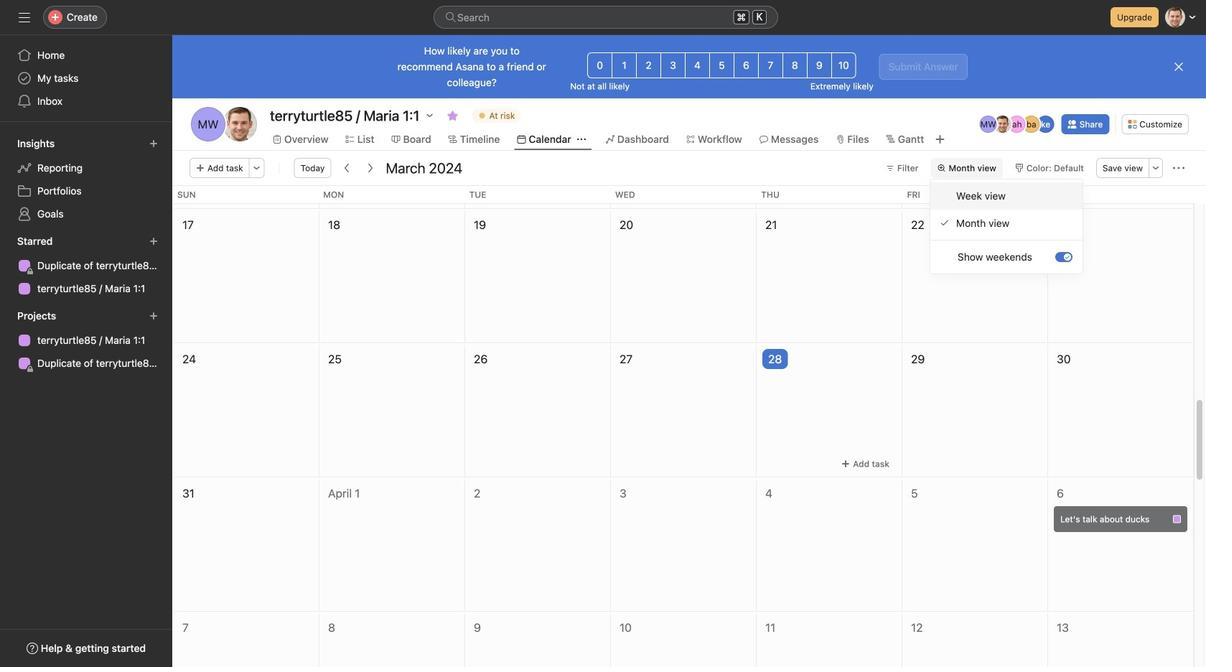 Task type: locate. For each thing, give the bounding box(es) containing it.
None radio
[[588, 52, 613, 78], [612, 52, 637, 78], [637, 52, 662, 78], [661, 52, 686, 78], [685, 52, 710, 78], [734, 52, 759, 78], [832, 52, 857, 78], [588, 52, 613, 78], [612, 52, 637, 78], [637, 52, 662, 78], [661, 52, 686, 78], [685, 52, 710, 78], [734, 52, 759, 78], [832, 52, 857, 78]]

None field
[[434, 6, 779, 29]]

next month image
[[364, 162, 376, 174]]

more actions image
[[253, 164, 261, 172]]

add items to starred image
[[149, 237, 158, 246]]

new insights image
[[149, 139, 158, 148]]

Search tasks, projects, and more text field
[[434, 6, 779, 29]]

option group
[[588, 52, 857, 78]]

None radio
[[710, 52, 735, 78], [758, 52, 784, 78], [783, 52, 808, 78], [807, 52, 832, 78], [710, 52, 735, 78], [758, 52, 784, 78], [783, 52, 808, 78], [807, 52, 832, 78]]

add tab image
[[935, 134, 946, 145]]

radio item
[[931, 182, 1083, 210]]

dismiss image
[[1174, 61, 1185, 73]]

projects element
[[0, 303, 172, 378]]

previous month image
[[341, 162, 353, 174]]

remove from starred image
[[447, 110, 459, 121]]



Task type: describe. For each thing, give the bounding box(es) containing it.
more actions image
[[1174, 162, 1185, 174]]

global element
[[0, 35, 172, 121]]

insights element
[[0, 131, 172, 228]]

hide sidebar image
[[19, 11, 30, 23]]

starred element
[[0, 228, 172, 303]]

new project or portfolio image
[[149, 312, 158, 320]]

more options image
[[1152, 164, 1161, 172]]



Task type: vqa. For each thing, say whether or not it's contained in the screenshot.
radio item
yes



